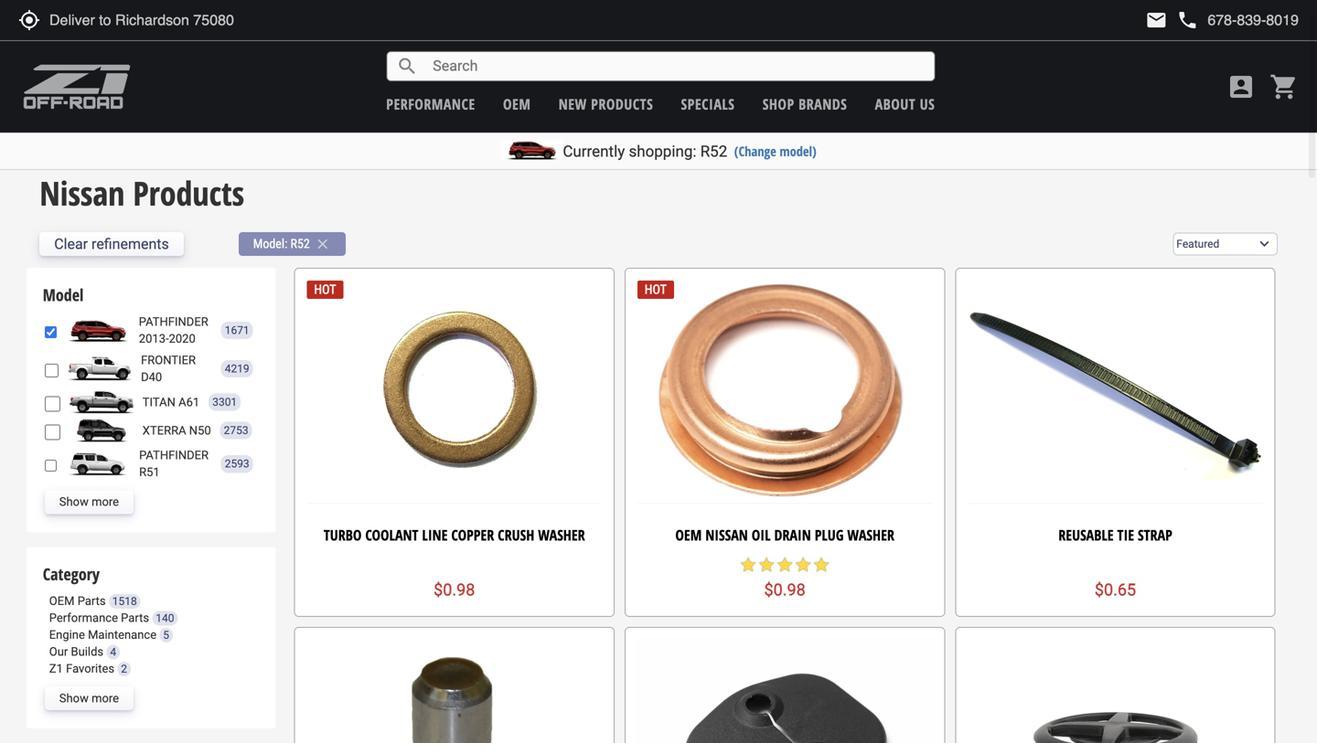 Task type: vqa. For each thing, say whether or not it's contained in the screenshot.
"PATHFINDER"
yes



Task type: describe. For each thing, give the bounding box(es) containing it.
n50
[[189, 424, 211, 438]]

reusable tie strap
[[1059, 525, 1172, 545]]

show more button for model
[[45, 491, 134, 514]]

oil
[[752, 525, 771, 545]]

nissan pathfinder r51 2005 2006 2007 2008 2009 2010 2011 2012 vq40de vk56de 4.0l 5.6l s sl sv se le xe z1 off-road image
[[61, 453, 135, 476]]

clear refinements
[[54, 236, 169, 253]]

brands
[[799, 94, 847, 114]]

performance
[[386, 94, 475, 114]]

strap
[[1138, 525, 1172, 545]]

show more button for category
[[45, 687, 134, 711]]

model:
[[253, 236, 288, 252]]

2013-
[[139, 332, 169, 346]]

oem for oem link
[[503, 94, 531, 114]]

5 star from the left
[[812, 556, 831, 575]]

copper
[[451, 525, 494, 545]]

4 star from the left
[[794, 556, 812, 575]]

4
[[110, 646, 116, 659]]

140
[[156, 612, 174, 625]]

2 star from the left
[[758, 556, 776, 575]]

1671
[[225, 324, 249, 337]]

mail link
[[1146, 9, 1168, 31]]

favorites
[[66, 662, 114, 676]]

phone link
[[1177, 9, 1299, 31]]

turbo
[[324, 525, 362, 545]]

pathfinder for 2013-
[[139, 315, 208, 329]]

frontier d40
[[141, 354, 196, 384]]

about us
[[875, 94, 935, 114]]

(change model) link
[[734, 142, 817, 160]]

coolant
[[365, 525, 418, 545]]

$0.98 inside star star star star star $0.98
[[764, 581, 806, 600]]

2020
[[169, 332, 196, 346]]

2753
[[224, 425, 248, 437]]

titan
[[143, 396, 176, 409]]

nissan for nissan products
[[40, 170, 125, 215]]

model)
[[780, 142, 817, 160]]

shopping_cart link
[[1265, 72, 1299, 102]]

shop
[[763, 94, 795, 114]]

oem inside category oem parts 1518 performance parts 140 engine maintenance 5 our builds 4 z1 favorites 2
[[49, 594, 75, 608]]

crush
[[498, 525, 534, 545]]

5
[[163, 629, 169, 642]]

performance link
[[386, 94, 475, 114]]

pathfinder 2013-2020
[[139, 315, 208, 346]]

about
[[875, 94, 916, 114]]

0 horizontal spatial parts
[[77, 594, 106, 608]]

oem for oem nissan oil drain plug washer
[[675, 525, 702, 545]]

shopping_cart
[[1270, 72, 1299, 102]]

xterra n50
[[143, 424, 211, 438]]

pathfinder r51
[[139, 449, 209, 480]]

nissan pathfinder r52 2013 2014 2015 2016 2017 2018 2019 2020 vq35de vq35dd 3.5l s sl sv platinum z1 off-road image
[[61, 319, 134, 343]]

plug
[[815, 525, 844, 545]]

new products link
[[559, 94, 653, 114]]

2593
[[225, 458, 249, 471]]

z1 motorsports logo image
[[23, 64, 131, 110]]

titan a61
[[143, 396, 200, 409]]

shopping:
[[629, 142, 697, 161]]

model: r52 close
[[253, 236, 331, 252]]

products
[[133, 170, 244, 215]]

washer for turbo coolant line copper crush washer
[[538, 525, 585, 545]]

show more for model
[[59, 495, 119, 509]]

1518
[[112, 595, 137, 608]]

1 $0.98 from the left
[[434, 581, 475, 600]]

3 star from the left
[[776, 556, 794, 575]]

z1
[[49, 662, 63, 676]]

nissan titan xd h61 2016 2017 2018 2019 2020 cummins diesel z1 off-road image
[[65, 391, 138, 415]]



Task type: locate. For each thing, give the bounding box(es) containing it.
star
[[739, 556, 758, 575], [758, 556, 776, 575], [776, 556, 794, 575], [794, 556, 812, 575], [812, 556, 831, 575]]

more down favorites
[[92, 692, 119, 706]]

0 vertical spatial show more
[[59, 495, 119, 509]]

builds
[[71, 645, 103, 659]]

1 vertical spatial show more button
[[45, 687, 134, 711]]

1 vertical spatial r52
[[290, 236, 310, 252]]

0 vertical spatial show more button
[[45, 491, 134, 514]]

mail
[[1146, 9, 1168, 31]]

1 vertical spatial show more
[[59, 692, 119, 706]]

clear
[[54, 236, 88, 253]]

r52 inside model: r52 close
[[290, 236, 310, 252]]

0 vertical spatial pathfinder
[[139, 315, 208, 329]]

nissan frontier d40 2005 2006 2007 2008 2009 2010 2011 2012 2013 2014 2015 2016 2017 2018 2019 2020 2021 vq40de vq38dd qr25de 4.0l 3.8l 2.5l s se sl sv le xe pro-4x offroad z1 off-road image
[[63, 357, 136, 381]]

parts
[[77, 594, 106, 608], [121, 611, 149, 625]]

1 horizontal spatial $0.98
[[764, 581, 806, 600]]

tie
[[1117, 525, 1134, 545]]

nissan for nissan link
[[40, 130, 73, 148]]

2 show more button from the top
[[45, 687, 134, 711]]

reusable
[[1059, 525, 1114, 545]]

shop brands
[[763, 94, 847, 114]]

nissan left 'oil'
[[705, 525, 748, 545]]

currently shopping: r52 (change model)
[[563, 142, 817, 161]]

phone
[[1177, 9, 1199, 31]]

0 vertical spatial r52
[[700, 142, 727, 161]]

0 vertical spatial oem
[[503, 94, 531, 114]]

2 washer from the left
[[847, 525, 895, 545]]

category oem parts 1518 performance parts 140 engine maintenance 5 our builds 4 z1 favorites 2
[[43, 564, 174, 676]]

1 vertical spatial oem
[[675, 525, 702, 545]]

model
[[43, 284, 84, 307]]

None checkbox
[[45, 397, 60, 412]]

$0.98 down the turbo coolant line copper crush washer
[[434, 581, 475, 600]]

nissan products
[[40, 170, 244, 215]]

oem nissan oil drain plug washer
[[675, 525, 895, 545]]

d40
[[141, 371, 162, 384]]

clear refinements button
[[40, 232, 184, 256]]

products
[[591, 94, 653, 114]]

new
[[559, 94, 587, 114]]

2 show from the top
[[59, 692, 89, 706]]

search
[[396, 55, 418, 77]]

washer right "crush"
[[538, 525, 585, 545]]

washer
[[538, 525, 585, 545], [847, 525, 895, 545]]

1 horizontal spatial oem
[[503, 94, 531, 114]]

new products
[[559, 94, 653, 114]]

frontier
[[141, 354, 196, 367]]

washer for oem nissan oil drain plug washer
[[847, 525, 895, 545]]

1 washer from the left
[[538, 525, 585, 545]]

show more
[[59, 495, 119, 509], [59, 692, 119, 706]]

specials link
[[681, 94, 735, 114]]

2 more from the top
[[92, 692, 119, 706]]

performance
[[49, 611, 118, 625]]

drain
[[774, 525, 811, 545]]

category
[[43, 564, 100, 586]]

r51
[[139, 466, 160, 480]]

account_box link
[[1222, 72, 1260, 102]]

oem link
[[503, 94, 531, 114]]

1 vertical spatial show
[[59, 692, 89, 706]]

star star star star star $0.98
[[739, 556, 831, 600]]

1 vertical spatial more
[[92, 692, 119, 706]]

2 show more from the top
[[59, 692, 119, 706]]

oem up performance
[[49, 594, 75, 608]]

currently
[[563, 142, 625, 161]]

show more down favorites
[[59, 692, 119, 706]]

engine
[[49, 628, 85, 642]]

close
[[314, 236, 331, 252]]

more for category
[[92, 692, 119, 706]]

0 horizontal spatial $0.98
[[434, 581, 475, 600]]

nissan down the z1 motorsports logo in the left top of the page
[[40, 130, 73, 148]]

oem left new
[[503, 94, 531, 114]]

more for model
[[92, 495, 119, 509]]

us
[[920, 94, 935, 114]]

pathfinder for r51
[[139, 449, 209, 463]]

1 vertical spatial parts
[[121, 611, 149, 625]]

show more button
[[45, 491, 134, 514], [45, 687, 134, 711]]

oem
[[503, 94, 531, 114], [675, 525, 702, 545], [49, 594, 75, 608]]

maintenance
[[88, 628, 156, 642]]

shop brands link
[[763, 94, 847, 114]]

1 vertical spatial nissan
[[40, 170, 125, 215]]

2 vertical spatial nissan
[[705, 525, 748, 545]]

$0.65
[[1095, 581, 1136, 600]]

None checkbox
[[45, 325, 57, 340], [45, 363, 59, 379], [45, 425, 60, 441], [45, 459, 57, 474], [45, 325, 57, 340], [45, 363, 59, 379], [45, 425, 60, 441], [45, 459, 57, 474]]

r52 left (change
[[700, 142, 727, 161]]

oem left 'oil'
[[675, 525, 702, 545]]

show more button down nissan pathfinder r51 2005 2006 2007 2008 2009 2010 2011 2012 vq40de vk56de 4.0l 5.6l s sl sv se le xe z1 off-road image
[[45, 491, 134, 514]]

more down nissan pathfinder r51 2005 2006 2007 2008 2009 2010 2011 2012 vq40de vk56de 4.0l 5.6l s sl sv se le xe z1 off-road image
[[92, 495, 119, 509]]

0 horizontal spatial r52
[[290, 236, 310, 252]]

about us link
[[875, 94, 935, 114]]

show more for category
[[59, 692, 119, 706]]

$0.98 down oem nissan oil drain plug washer
[[764, 581, 806, 600]]

0 horizontal spatial washer
[[538, 525, 585, 545]]

line
[[422, 525, 448, 545]]

nissan xterra n50 2005 2006 2007 2008 2009 2010 2011 2012 2013 2014 2015 vq40de 4.0l s se x pro-4x offroad z1 off-road image
[[65, 419, 138, 443]]

Search search field
[[418, 52, 934, 80]]

nissan up clear
[[40, 170, 125, 215]]

0 vertical spatial parts
[[77, 594, 106, 608]]

nissan
[[40, 130, 73, 148], [40, 170, 125, 215], [705, 525, 748, 545]]

1 horizontal spatial parts
[[121, 611, 149, 625]]

xterra
[[143, 424, 186, 438]]

0 vertical spatial more
[[92, 495, 119, 509]]

2 horizontal spatial oem
[[675, 525, 702, 545]]

1 show more from the top
[[59, 495, 119, 509]]

3301
[[212, 396, 237, 409]]

parts up performance
[[77, 594, 106, 608]]

parts down 1518
[[121, 611, 149, 625]]

r52
[[700, 142, 727, 161], [290, 236, 310, 252]]

show
[[59, 495, 89, 509], [59, 692, 89, 706]]

0 vertical spatial nissan
[[40, 130, 73, 148]]

1 show from the top
[[59, 495, 89, 509]]

4219
[[225, 363, 249, 376]]

2
[[121, 663, 127, 676]]

specials
[[681, 94, 735, 114]]

$0.98
[[434, 581, 475, 600], [764, 581, 806, 600]]

show more button down favorites
[[45, 687, 134, 711]]

washer right plug
[[847, 525, 895, 545]]

pathfinder up 2020 on the top left of the page
[[139, 315, 208, 329]]

1 horizontal spatial washer
[[847, 525, 895, 545]]

show down favorites
[[59, 692, 89, 706]]

1 vertical spatial pathfinder
[[139, 449, 209, 463]]

pathfinder down xterra n50
[[139, 449, 209, 463]]

mail phone
[[1146, 9, 1199, 31]]

a61
[[178, 396, 200, 409]]

nissan link
[[40, 130, 73, 148]]

2 vertical spatial oem
[[49, 594, 75, 608]]

account_box
[[1227, 72, 1256, 102]]

show for category
[[59, 692, 89, 706]]

r52 left the "close"
[[290, 236, 310, 252]]

0 vertical spatial show
[[59, 495, 89, 509]]

1 horizontal spatial r52
[[700, 142, 727, 161]]

show for model
[[59, 495, 89, 509]]

0 horizontal spatial oem
[[49, 594, 75, 608]]

turbo coolant line copper crush washer
[[324, 525, 585, 545]]

show down nissan pathfinder r51 2005 2006 2007 2008 2009 2010 2011 2012 vq40de vk56de 4.0l 5.6l s sl sv se le xe z1 off-road image
[[59, 495, 89, 509]]

(change
[[734, 142, 776, 160]]

1 show more button from the top
[[45, 491, 134, 514]]

our
[[49, 645, 68, 659]]

my_location
[[18, 9, 40, 31]]

pathfinder
[[139, 315, 208, 329], [139, 449, 209, 463]]

show more down nissan pathfinder r51 2005 2006 2007 2008 2009 2010 2011 2012 vq40de vk56de 4.0l 5.6l s sl sv se le xe z1 off-road image
[[59, 495, 119, 509]]

1 star from the left
[[739, 556, 758, 575]]

2 $0.98 from the left
[[764, 581, 806, 600]]

1 more from the top
[[92, 495, 119, 509]]

refinements
[[92, 236, 169, 253]]



